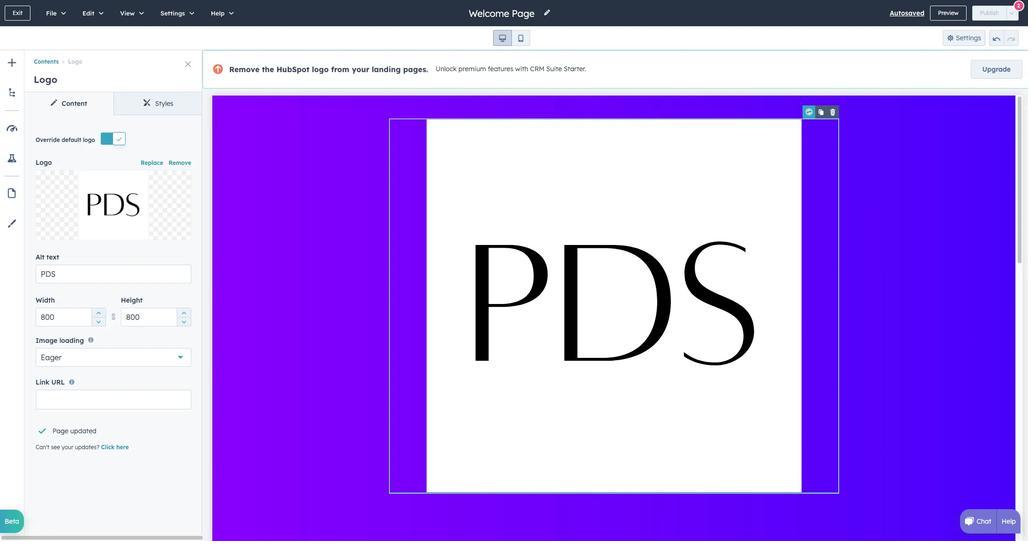 Task type: vqa. For each thing, say whether or not it's contained in the screenshot.
Tracking
no



Task type: describe. For each thing, give the bounding box(es) containing it.
override
[[36, 137, 60, 144]]

view
[[120, 9, 135, 17]]

page
[[53, 427, 68, 436]]

view button
[[110, 0, 151, 26]]

0 vertical spatial replace button
[[141, 157, 163, 168]]

premium
[[459, 65, 486, 73]]

upgrade
[[983, 65, 1011, 74]]

contents
[[34, 58, 59, 65]]

1 vertical spatial settings
[[957, 34, 982, 42]]

2
[[1018, 2, 1021, 9]]

help inside button
[[211, 9, 225, 17]]

see
[[51, 444, 60, 451]]

eager button
[[36, 348, 191, 367]]

navigation containing contents
[[24, 50, 203, 67]]

the
[[262, 65, 274, 74]]

publish button
[[973, 6, 1008, 21]]

chat
[[977, 518, 992, 526]]

file
[[46, 9, 57, 17]]

suite
[[547, 65, 562, 73]]

beta button
[[0, 510, 24, 534]]

remove button
[[169, 157, 191, 168]]

unlock
[[436, 65, 457, 73]]

width
[[36, 297, 55, 305]]

contents button
[[34, 58, 59, 65]]

remove for remove
[[169, 159, 191, 166]]

1 horizontal spatial help
[[1002, 518, 1017, 526]]

beta
[[5, 518, 19, 526]]

1 horizontal spatial replace
[[141, 159, 163, 166]]

override default logo
[[36, 137, 95, 144]]

unlock premium features with crm suite starter.
[[436, 65, 586, 73]]

Width text field
[[36, 308, 106, 327]]

1 vertical spatial replace button
[[36, 170, 191, 241]]

eager
[[41, 353, 62, 362]]

with
[[516, 65, 529, 73]]

1 vertical spatial settings button
[[943, 30, 986, 46]]

updates?
[[75, 444, 100, 451]]

page updated status
[[34, 416, 188, 440]]

edit
[[83, 9, 94, 17]]

height
[[121, 297, 143, 305]]

default
[[62, 137, 81, 144]]

remove the hubspot logo from your landing pages.
[[229, 65, 428, 74]]

tab list containing content
[[24, 92, 203, 115]]

can't
[[36, 444, 49, 451]]

exit link
[[5, 6, 31, 21]]

logo inside the eager tab panel
[[36, 159, 52, 167]]

autosaved
[[890, 9, 925, 17]]

logo inside navigation
[[68, 58, 82, 65]]

image loading
[[36, 337, 84, 345]]

preview button
[[931, 6, 967, 21]]

publish group
[[973, 6, 1019, 21]]

can't see your updates? click here
[[36, 444, 129, 451]]

Alt text text field
[[36, 265, 191, 284]]



Task type: locate. For each thing, give the bounding box(es) containing it.
file button
[[36, 0, 73, 26]]

0 vertical spatial logo
[[312, 65, 329, 74]]

None field
[[468, 7, 538, 19]]

replace inside 'replace' button
[[101, 201, 126, 210]]

0 horizontal spatial settings
[[161, 9, 185, 17]]

settings button
[[151, 0, 201, 26], [943, 30, 986, 46]]

0 horizontal spatial help
[[211, 9, 225, 17]]

link url
[[36, 379, 65, 387]]

0 vertical spatial replace
[[141, 159, 163, 166]]

help
[[211, 9, 225, 17], [1002, 518, 1017, 526]]

hubspot
[[277, 65, 310, 74]]

url
[[51, 379, 65, 387]]

logo down contents
[[34, 74, 57, 85]]

text
[[46, 253, 59, 262]]

updated
[[70, 427, 97, 436]]

loading
[[59, 337, 84, 345]]

remove
[[229, 65, 260, 74], [169, 159, 191, 166]]

your
[[352, 65, 370, 74], [62, 444, 73, 451]]

1 vertical spatial help
[[1002, 518, 1017, 526]]

1 vertical spatial remove
[[169, 159, 191, 166]]

settings right view button
[[161, 9, 185, 17]]

0 vertical spatial logo
[[68, 58, 82, 65]]

1 vertical spatial logo
[[34, 74, 57, 85]]

logo right contents
[[68, 58, 82, 65]]

1 horizontal spatial settings
[[957, 34, 982, 42]]

click here button
[[101, 444, 129, 452]]

None text field
[[36, 390, 191, 410]]

exit
[[13, 9, 23, 16]]

navigation
[[24, 50, 203, 67]]

1 horizontal spatial logo
[[312, 65, 329, 74]]

1 vertical spatial your
[[62, 444, 73, 451]]

1 horizontal spatial remove
[[229, 65, 260, 74]]

link
[[36, 379, 49, 387]]

remove inside the eager tab panel
[[169, 159, 191, 166]]

0 horizontal spatial logo
[[83, 137, 95, 144]]

1 horizontal spatial your
[[352, 65, 370, 74]]

replace
[[141, 159, 163, 166], [101, 201, 126, 210]]

close image
[[185, 61, 191, 67]]

your right the from
[[352, 65, 370, 74]]

click
[[101, 444, 115, 451]]

alt text
[[36, 253, 59, 262]]

0 horizontal spatial remove
[[169, 159, 191, 166]]

0 horizontal spatial settings button
[[151, 0, 201, 26]]

upgrade link
[[971, 60, 1023, 79]]

logo down override
[[36, 159, 52, 167]]

1 horizontal spatial settings button
[[943, 30, 986, 46]]

group
[[494, 30, 531, 46], [990, 30, 1019, 46], [91, 308, 106, 327], [177, 308, 191, 327]]

0 horizontal spatial replace
[[101, 201, 126, 210]]

logo inside the eager tab panel
[[83, 137, 95, 144]]

image
[[36, 337, 57, 345]]

0 vertical spatial your
[[352, 65, 370, 74]]

1 vertical spatial logo
[[83, 137, 95, 144]]

logo
[[68, 58, 82, 65], [34, 74, 57, 85], [36, 159, 52, 167]]

settings down preview button on the top of page
[[957, 34, 982, 42]]

page updated
[[53, 427, 97, 436]]

settings
[[161, 9, 185, 17], [957, 34, 982, 42]]

logo right default
[[83, 137, 95, 144]]

pages.
[[403, 65, 428, 74]]

features
[[488, 65, 514, 73]]

from
[[331, 65, 350, 74]]

here
[[116, 444, 129, 451]]

1 vertical spatial replace
[[101, 201, 126, 210]]

alt
[[36, 253, 45, 262]]

landing
[[372, 65, 401, 74]]

logo left the from
[[312, 65, 329, 74]]

tab list
[[24, 92, 203, 115]]

0 vertical spatial settings
[[161, 9, 185, 17]]

your inside the eager tab panel
[[62, 444, 73, 451]]

remove for remove the hubspot logo from your landing pages.
[[229, 65, 260, 74]]

crm
[[530, 65, 545, 73]]

replace button
[[141, 157, 163, 168], [36, 170, 191, 241]]

styles link
[[113, 92, 203, 115]]

2 vertical spatial logo
[[36, 159, 52, 167]]

styles
[[155, 99, 173, 108]]

0 horizontal spatial your
[[62, 444, 73, 451]]

publish
[[981, 9, 1000, 16]]

your right see
[[62, 444, 73, 451]]

content
[[62, 99, 87, 108]]

pds image
[[79, 171, 148, 240]]

Height text field
[[121, 308, 191, 327]]

edit button
[[73, 0, 110, 26]]

eager tab panel
[[24, 115, 203, 534]]

0 vertical spatial remove
[[229, 65, 260, 74]]

0 vertical spatial settings button
[[151, 0, 201, 26]]

preview
[[939, 9, 959, 16]]

logo button
[[59, 58, 82, 65]]

content link
[[24, 92, 113, 115]]

logo
[[312, 65, 329, 74], [83, 137, 95, 144]]

starter.
[[564, 65, 586, 73]]

help button
[[201, 0, 241, 26]]

0 vertical spatial help
[[211, 9, 225, 17]]

autosaved button
[[890, 8, 925, 19]]



